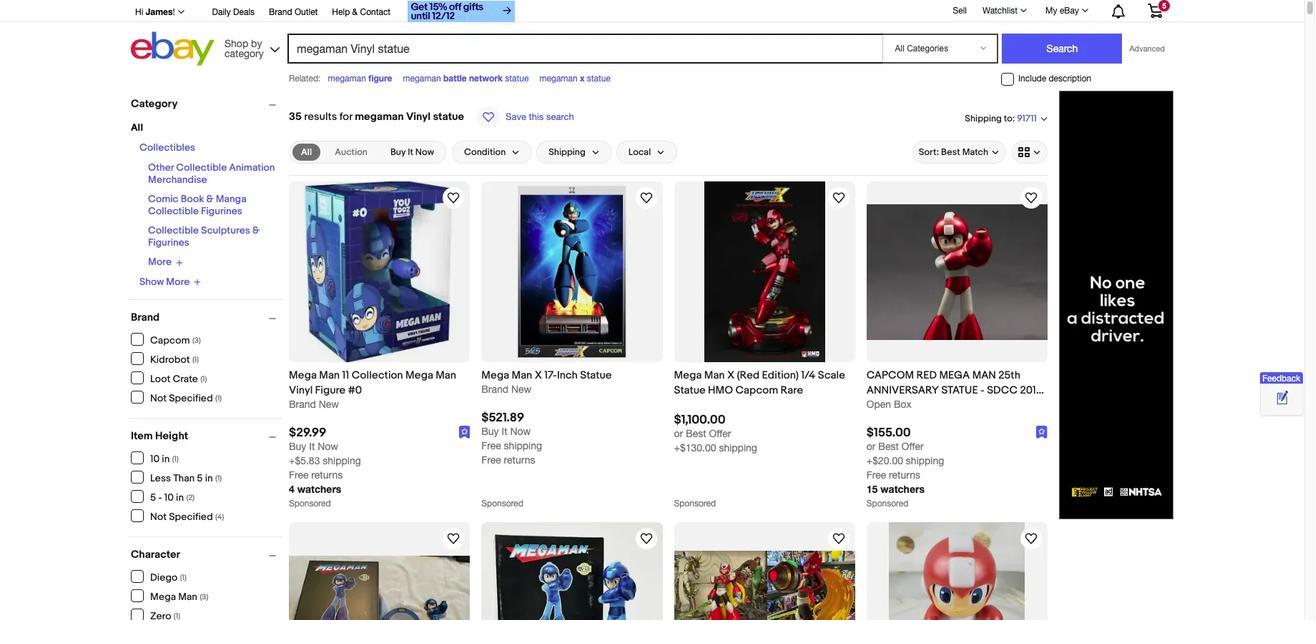 Task type: describe. For each thing, give the bounding box(es) containing it.
2 vertical spatial collectible
[[148, 225, 199, 237]]

megaman for x
[[540, 74, 578, 84]]

brand down show
[[131, 311, 160, 325]]

mega man 11 collection mega man vinyl figure #0 brand new
[[289, 369, 456, 411]]

1 vertical spatial 10
[[164, 492, 174, 504]]

capcom (3)
[[150, 334, 201, 347]]

2 horizontal spatial -
[[981, 384, 985, 398]]

returns inside $521.89 buy it now free shipping free returns
[[504, 455, 535, 467]]

free inside or best offer +$20.00 shipping free returns 15 watchers
[[867, 470, 886, 482]]

specified for item height
[[169, 511, 213, 523]]

capcom red mega man 25th anniversary statue - sdcc 2016 exclusive - limited 600 link
[[867, 369, 1048, 413]]

0 horizontal spatial capcom
[[150, 334, 190, 347]]

item
[[131, 430, 153, 443]]

statue
[[942, 384, 978, 398]]

5 - 10 in (2)
[[150, 492, 195, 504]]

#0
[[348, 384, 362, 398]]

battle
[[443, 73, 467, 84]]

brand inside the account navigation
[[269, 7, 292, 17]]

megaman classic led 25th anniversary statue image
[[289, 556, 470, 621]]

more button
[[148, 256, 183, 269]]

help & contact link
[[332, 5, 391, 21]]

more inside button
[[166, 276, 190, 288]]

megaman figure
[[328, 73, 392, 84]]

now inside $521.89 buy it now free shipping free returns
[[510, 427, 531, 438]]

sdcc
[[987, 384, 1018, 398]]

include description
[[1018, 74, 1092, 84]]

inch
[[557, 369, 578, 383]]

to
[[1004, 113, 1013, 124]]

shipping to : 91711
[[965, 113, 1037, 125]]

mega man x 17-inch statue brand new
[[482, 369, 612, 396]]

(1) inside less than 5 in (1)
[[215, 474, 222, 483]]

statue inside megaman x statue
[[587, 74, 611, 84]]

600
[[963, 399, 982, 413]]

watchlist
[[983, 6, 1018, 16]]

offer inside or best offer +$20.00 shipping free returns 15 watchers
[[902, 442, 924, 453]]

megaman x statue
[[540, 73, 611, 84]]

free inside 'buy it now +$5.83 shipping free returns 4 watchers'
[[289, 470, 309, 482]]

sort: best match button
[[912, 141, 1006, 164]]

this
[[529, 112, 544, 122]]

sell
[[953, 5, 967, 15]]

james
[[146, 6, 173, 17]]

buy inside $521.89 buy it now free shipping free returns
[[482, 427, 499, 438]]

kidrobot (1)
[[150, 354, 199, 366]]

ebay
[[1060, 6, 1079, 16]]

0 horizontal spatial in
[[162, 453, 170, 465]]

specified for brand
[[169, 392, 213, 404]]

mega man x (red edition) 1/4 scale statue hmo capcom rare image
[[704, 182, 825, 363]]

mega man x 17-inch statue heading
[[482, 369, 612, 383]]

x
[[580, 73, 585, 84]]

x for 17-
[[535, 369, 542, 383]]

advertisement region
[[1059, 91, 1174, 520]]

2016
[[1020, 384, 1043, 398]]

(1) inside not specified (1)
[[215, 394, 222, 403]]

auction link
[[326, 144, 376, 161]]

not for item height
[[150, 511, 167, 523]]

megaman for battle
[[403, 74, 441, 84]]

watchers for $155.00
[[881, 484, 925, 496]]

save this search button
[[473, 105, 578, 129]]

vinyl inside mega man 11 collection mega man vinyl figure #0 brand new
[[289, 384, 313, 398]]

watchlist link
[[975, 2, 1034, 19]]

watch mega man 11 collection mega man vinyl figure #0 image
[[445, 190, 462, 207]]

auction
[[335, 147, 368, 158]]

1 horizontal spatial 5
[[197, 472, 203, 485]]

watchers for $29.99
[[297, 484, 341, 496]]

anniversary
[[867, 384, 939, 398]]

returns for $155.00
[[889, 470, 920, 482]]

red
[[917, 369, 937, 383]]

daily deals link
[[212, 5, 255, 21]]

mega
[[939, 369, 970, 383]]

17-
[[544, 369, 557, 383]]

5 for 5
[[1162, 1, 1167, 10]]

watch mega man - 3" viny figure, red (2015), 2015 sdcc exclusive, new image
[[1023, 531, 1040, 548]]

condition button
[[452, 141, 532, 164]]

get an extra 15% off image
[[408, 1, 515, 22]]

35 results for megaman vinyl statue
[[289, 110, 464, 124]]

new inside mega man 11 collection mega man vinyl figure #0 brand new
[[319, 399, 339, 411]]

(4)
[[215, 512, 224, 522]]

(2)
[[186, 493, 195, 502]]

watch capcom red mega man 25th anniversary statue - sdcc 2016 exclusive - limited 600 image
[[1023, 190, 1040, 207]]

all inside "link"
[[301, 147, 312, 158]]

0 horizontal spatial -
[[158, 492, 162, 504]]

mega man 11 collection mega man vinyl figure #0 link
[[289, 369, 470, 399]]

it for buy it now
[[408, 147, 413, 158]]

hi
[[135, 7, 143, 17]]

mega man x (red edition) 1/4 scale statue hmo capcom rare link
[[674, 369, 855, 399]]

less than 5 in (1)
[[150, 472, 222, 485]]

$1,100.00
[[674, 414, 726, 428]]

5 for 5 - 10 in (2)
[[150, 492, 156, 504]]

listing options selector. gallery view selected. image
[[1018, 147, 1041, 158]]

shipping for shipping
[[549, 147, 586, 158]]

shipping inside $521.89 buy it now free shipping free returns
[[504, 441, 542, 452]]

other
[[148, 162, 174, 174]]

statue inside megaman battle network statue
[[505, 74, 529, 84]]

in for less than 5 in
[[205, 472, 213, 485]]

sculptures
[[201, 225, 250, 237]]

item height button
[[131, 430, 283, 443]]

15
[[867, 484, 878, 496]]

sort:
[[919, 147, 939, 158]]

mega man x 17-inch statue image
[[482, 182, 663, 363]]

mega man x 17-inch statue link
[[482, 369, 663, 384]]

for
[[340, 110, 352, 124]]

shop by category banner
[[127, 0, 1174, 69]]

91711
[[1017, 113, 1037, 125]]

or inside the "$1,100.00 or best offer +$130.00 shipping"
[[674, 429, 683, 440]]

brand outlet
[[269, 7, 318, 17]]

category
[[225, 48, 264, 59]]

include
[[1018, 74, 1046, 84]]

shop
[[225, 38, 248, 49]]

collectibles link
[[139, 142, 195, 154]]

contact
[[360, 7, 391, 17]]

it inside $521.89 buy it now free shipping free returns
[[502, 427, 508, 438]]

0 vertical spatial collectible
[[176, 162, 227, 174]]

other collectible animation merchandise comic book & manga collectible figurines collectible sculptures & figurines
[[148, 162, 275, 249]]

0 vertical spatial all
[[131, 122, 143, 134]]

not specified (1)
[[150, 392, 222, 404]]

statue inside mega man x 17-inch statue brand new
[[580, 369, 612, 383]]

open box
[[867, 399, 912, 411]]

man for statue
[[704, 369, 725, 383]]

1 horizontal spatial figurines
[[201, 205, 242, 217]]

+$5.83
[[289, 456, 320, 467]]

hmo
[[708, 384, 733, 398]]

help & contact
[[332, 7, 391, 17]]

0 horizontal spatial &
[[206, 193, 214, 205]]

shop by category
[[225, 38, 264, 59]]

offer inside the "$1,100.00 or best offer +$130.00 shipping"
[[709, 429, 731, 440]]

category
[[131, 97, 178, 111]]

feedback
[[1263, 374, 1301, 384]]

advanced link
[[1123, 34, 1172, 63]]

megaman for figure
[[328, 74, 366, 84]]

(1) inside diego (1)
[[180, 573, 187, 583]]

man for new
[[512, 369, 532, 383]]

local
[[629, 147, 651, 158]]

best inside the "$1,100.00 or best offer +$130.00 shipping"
[[686, 429, 706, 440]]

mega for new
[[482, 369, 509, 383]]

limited
[[921, 399, 960, 413]]

brand button
[[131, 311, 283, 325]]

$1,100.00 or best offer +$130.00 shipping
[[674, 414, 757, 454]]

help
[[332, 7, 350, 17]]

shipping inside the "$1,100.00 or best offer +$130.00 shipping"
[[719, 443, 757, 454]]

megaman battle network statue
[[403, 73, 529, 84]]



Task type: locate. For each thing, give the bounding box(es) containing it.
megaman
[[328, 74, 366, 84], [403, 74, 441, 84], [540, 74, 578, 84], [355, 110, 404, 124]]

(3)
[[192, 336, 201, 345], [200, 593, 208, 602]]

returns down the +$20.00
[[889, 470, 920, 482]]

vinyl
[[406, 110, 431, 124], [289, 384, 313, 398]]

25th
[[999, 369, 1021, 383]]

1 not from the top
[[150, 392, 167, 404]]

show more
[[139, 276, 190, 288]]

figure
[[368, 73, 392, 84]]

collectibles
[[139, 142, 195, 154]]

man for figure
[[319, 369, 340, 383]]

or up +$130.00
[[674, 429, 683, 440]]

$521.89 buy it now free shipping free returns
[[482, 412, 542, 467]]

statue down battle
[[433, 110, 464, 124]]

results
[[304, 110, 337, 124]]

collectible up more button
[[148, 225, 199, 237]]

1 vertical spatial vinyl
[[289, 384, 313, 398]]

shipping inside 'buy it now +$5.83 shipping free returns 4 watchers'
[[323, 456, 361, 467]]

account navigation
[[127, 0, 1174, 24]]

0 horizontal spatial new
[[319, 399, 339, 411]]

2 horizontal spatial statue
[[587, 74, 611, 84]]

more up show more
[[148, 256, 172, 268]]

man right collection
[[436, 369, 456, 383]]

shipping button
[[537, 141, 612, 164]]

0 vertical spatial best
[[941, 147, 960, 158]]

in left the '(2)'
[[176, 492, 184, 504]]

2 horizontal spatial in
[[205, 472, 213, 485]]

man inside mega man x 17-inch statue brand new
[[512, 369, 532, 383]]

1 vertical spatial new
[[319, 399, 339, 411]]

mega up $521.89
[[482, 369, 509, 383]]

1 horizontal spatial capcom
[[736, 384, 778, 398]]

5 up the advanced link
[[1162, 1, 1167, 10]]

offer down $1,100.00
[[709, 429, 731, 440]]

item height
[[131, 430, 188, 443]]

0 horizontal spatial it
[[309, 442, 315, 453]]

1 horizontal spatial offer
[[902, 442, 924, 453]]

2 vertical spatial it
[[309, 442, 315, 453]]

0 horizontal spatial shipping
[[549, 147, 586, 158]]

shipping for shipping to : 91711
[[965, 113, 1002, 124]]

1 vertical spatial capcom
[[736, 384, 778, 398]]

watch megaman classic led 25th anniversary statue image
[[445, 531, 462, 548]]

- down 'less'
[[158, 492, 162, 504]]

1 horizontal spatial all
[[301, 147, 312, 158]]

1 x from the left
[[535, 369, 542, 383]]

1 vertical spatial collectible
[[148, 205, 199, 217]]

0 horizontal spatial or
[[674, 429, 683, 440]]

it inside 'buy it now +$5.83 shipping free returns 4 watchers'
[[309, 442, 315, 453]]

capcom inside mega man x (red edition) 1/4 scale statue hmo capcom rare
[[736, 384, 778, 398]]

1 horizontal spatial it
[[408, 147, 413, 158]]

now for buy it now +$5.83 shipping free returns 4 watchers
[[318, 442, 338, 453]]

mega for statue
[[674, 369, 702, 383]]

0 horizontal spatial x
[[535, 369, 542, 383]]

watch mega man x 17-inch statue image
[[638, 190, 655, 207]]

description
[[1049, 74, 1092, 84]]

(1) right crate
[[200, 374, 207, 384]]

(1) up than on the left bottom of page
[[172, 455, 179, 464]]

0 horizontal spatial now
[[318, 442, 338, 453]]

1 horizontal spatial x
[[727, 369, 735, 383]]

statue right inch
[[580, 369, 612, 383]]

2 horizontal spatial it
[[502, 427, 508, 438]]

not down loot
[[150, 392, 167, 404]]

brand up $29.99
[[289, 399, 316, 411]]

character
[[131, 549, 180, 562]]

rare
[[781, 384, 803, 398]]

new
[[511, 384, 532, 396], [319, 399, 339, 411]]

main content containing $521.89
[[283, 91, 1054, 621]]

megaman left figure
[[328, 74, 366, 84]]

(3) inside "mega man (3)"
[[200, 593, 208, 602]]

mega man 11 collection mega man vinyl figure #0 heading
[[289, 369, 456, 398]]

mega for figure
[[289, 369, 317, 383]]

2 vertical spatial best
[[879, 442, 899, 453]]

statue right network
[[505, 74, 529, 84]]

1 vertical spatial it
[[502, 427, 508, 438]]

- down man
[[981, 384, 985, 398]]

mega up $1,100.00
[[674, 369, 702, 383]]

0 horizontal spatial watchers
[[297, 484, 341, 496]]

1 horizontal spatial in
[[176, 492, 184, 504]]

1 vertical spatial 5
[[197, 472, 203, 485]]

shipping down $521.89
[[504, 441, 542, 452]]

hi james !
[[135, 6, 175, 17]]

!
[[173, 7, 175, 17]]

1 watchers from the left
[[297, 484, 341, 496]]

1 horizontal spatial returns
[[504, 455, 535, 467]]

$155.00
[[867, 427, 911, 441]]

best right sort:
[[941, 147, 960, 158]]

& right book
[[206, 193, 214, 205]]

x left (red
[[727, 369, 735, 383]]

mega inside mega man x (red edition) 1/4 scale statue hmo capcom rare
[[674, 369, 702, 383]]

man left 17- at bottom
[[512, 369, 532, 383]]

hmo mega man / rockman zero 1:4 60cm limited edition statue in stock image
[[674, 552, 855, 621]]

buy inside 'buy it now +$5.83 shipping free returns 4 watchers'
[[289, 442, 306, 453]]

all link
[[293, 144, 321, 161]]

2 horizontal spatial now
[[510, 427, 531, 438]]

x inside mega man x 17-inch statue brand new
[[535, 369, 542, 383]]

0 vertical spatial not
[[150, 392, 167, 404]]

buy for buy it now +$5.83 shipping free returns 4 watchers
[[289, 442, 306, 453]]

buy down $521.89
[[482, 427, 499, 438]]

1 horizontal spatial or
[[867, 442, 876, 453]]

(3) inside capcom (3)
[[192, 336, 201, 345]]

2 vertical spatial now
[[318, 442, 338, 453]]

(1) right than on the left bottom of page
[[215, 474, 222, 483]]

book
[[181, 193, 204, 205]]

mega man x (red edition) 1/4 scale statue hmo capcom rare heading
[[674, 369, 845, 398]]

megaman inside megaman x statue
[[540, 74, 578, 84]]

merchandise
[[148, 174, 207, 186]]

1 specified from the top
[[169, 392, 213, 404]]

$29.99
[[289, 427, 326, 441]]

mega man x (red edition) 1/4 scale statue hmo capcom rare
[[674, 369, 845, 398]]

0 horizontal spatial vinyl
[[289, 384, 313, 398]]

manga
[[216, 193, 246, 205]]

None submit
[[1002, 34, 1123, 64]]

2 vertical spatial buy
[[289, 442, 306, 453]]

1 vertical spatial offer
[[902, 442, 924, 453]]

best for or best offer +$20.00 shipping free returns 15 watchers
[[879, 442, 899, 453]]

1 vertical spatial &
[[206, 193, 214, 205]]

10 up 'less'
[[150, 453, 160, 465]]

shipping inside shipping to : 91711
[[965, 113, 1002, 124]]

capcom down (red
[[736, 384, 778, 398]]

0 horizontal spatial 10
[[150, 453, 160, 465]]

1 vertical spatial statue
[[674, 384, 706, 398]]

1 horizontal spatial -
[[915, 399, 919, 413]]

mega man - 3" viny figure, red (2015), 2015 sdcc exclusive, new image
[[889, 523, 1025, 621]]

1 vertical spatial not
[[150, 511, 167, 523]]

shipping inside dropdown button
[[549, 147, 586, 158]]

1 horizontal spatial buy
[[390, 147, 406, 158]]

0 vertical spatial more
[[148, 256, 172, 268]]

0 vertical spatial -
[[981, 384, 985, 398]]

35
[[289, 110, 302, 124]]

x left 17- at bottom
[[535, 369, 542, 383]]

0 vertical spatial &
[[352, 7, 358, 17]]

watchers right 4
[[297, 484, 341, 496]]

1 horizontal spatial 10
[[164, 492, 174, 504]]

0 vertical spatial it
[[408, 147, 413, 158]]

new down mega man x 17-inch statue "heading"
[[511, 384, 532, 396]]

megaman left battle
[[403, 74, 441, 84]]

statue right x
[[587, 74, 611, 84]]

now inside 'buy it now +$5.83 shipping free returns 4 watchers'
[[318, 442, 338, 453]]

height
[[155, 430, 188, 443]]

0 horizontal spatial statue
[[580, 369, 612, 383]]

collectible up book
[[176, 162, 227, 174]]

exclusive
[[867, 399, 912, 413]]

scale
[[818, 369, 845, 383]]

0 horizontal spatial all
[[131, 122, 143, 134]]

all down category
[[131, 122, 143, 134]]

shipping right +$130.00
[[719, 443, 757, 454]]

5 down 'less'
[[150, 492, 156, 504]]

in for 5 - 10 in
[[176, 492, 184, 504]]

0 vertical spatial new
[[511, 384, 532, 396]]

megaman inside megaman figure
[[328, 74, 366, 84]]

best
[[941, 147, 960, 158], [686, 429, 706, 440], [879, 442, 899, 453]]

0 vertical spatial shipping
[[965, 113, 1002, 124]]

0 vertical spatial offer
[[709, 429, 731, 440]]

(1) up the item height dropdown button at the left
[[215, 394, 222, 403]]

or best offer +$20.00 shipping free returns 15 watchers
[[867, 442, 944, 496]]

& right sculptures
[[252, 225, 260, 237]]

0 vertical spatial figurines
[[201, 205, 242, 217]]

now down 35 results for megaman vinyl statue
[[415, 147, 434, 158]]

capcom red mega man 25th anniversary statue - sdcc 2016 exclusive - limited 600
[[867, 369, 1043, 413]]

search
[[546, 112, 574, 122]]

0 vertical spatial (3)
[[192, 336, 201, 345]]

brand up $521.89
[[482, 384, 509, 396]]

offer down $155.00
[[902, 442, 924, 453]]

vinyl left figure
[[289, 384, 313, 398]]

4
[[289, 484, 295, 496]]

2 horizontal spatial buy
[[482, 427, 499, 438]]

1 vertical spatial or
[[867, 442, 876, 453]]

new inside mega man x 17-inch statue brand new
[[511, 384, 532, 396]]

shipping left to
[[965, 113, 1002, 124]]

man
[[972, 369, 996, 383]]

brand inside mega man x 17-inch statue brand new
[[482, 384, 509, 396]]

5 right than on the left bottom of page
[[197, 472, 203, 485]]

1/4
[[801, 369, 816, 383]]

new down figure
[[319, 399, 339, 411]]

0 vertical spatial now
[[415, 147, 434, 158]]

now for buy it now
[[415, 147, 434, 158]]

(1) inside 10 in (1)
[[172, 455, 179, 464]]

it down $29.99
[[309, 442, 315, 453]]

shop by category button
[[218, 32, 283, 63]]

2 vertical spatial &
[[252, 225, 260, 237]]

capcom red mega man 25th anniversary statue - sdcc 2016 exclusive - limited 600 image
[[867, 204, 1048, 340]]

shipping inside or best offer +$20.00 shipping free returns 15 watchers
[[906, 456, 944, 467]]

mega man 25th anniversary 10" light-up statue by capcom  *read desc* image
[[482, 523, 663, 621]]

capcom red mega man 25th anniversary statue - sdcc 2016 exclusive - limited 600 heading
[[867, 369, 1044, 413]]

mega up figure
[[289, 369, 317, 383]]

condition
[[464, 147, 506, 158]]

2 horizontal spatial best
[[941, 147, 960, 158]]

best down $155.00
[[879, 442, 899, 453]]

0 vertical spatial 10
[[150, 453, 160, 465]]

man inside mega man x (red edition) 1/4 scale statue hmo capcom rare
[[704, 369, 725, 383]]

megaman inside megaman battle network statue
[[403, 74, 441, 84]]

best for sort: best match
[[941, 147, 960, 158]]

1 horizontal spatial shipping
[[965, 113, 1002, 124]]

:
[[1013, 113, 1015, 124]]

2 horizontal spatial returns
[[889, 470, 920, 482]]

figurines up sculptures
[[201, 205, 242, 217]]

1 vertical spatial now
[[510, 427, 531, 438]]

all down 35
[[301, 147, 312, 158]]

not for brand
[[150, 392, 167, 404]]

0 horizontal spatial 5
[[150, 492, 156, 504]]

5 inside the account navigation
[[1162, 1, 1167, 10]]

vinyl up buy it now
[[406, 110, 431, 124]]

0 horizontal spatial statue
[[433, 110, 464, 124]]

buy up +$5.83
[[289, 442, 306, 453]]

buy down 35 results for megaman vinyl statue
[[390, 147, 406, 158]]

(1) right diego
[[180, 573, 187, 583]]

statue left hmo
[[674, 384, 706, 398]]

watchers inside or best offer +$20.00 shipping free returns 15 watchers
[[881, 484, 925, 496]]

now down $29.99
[[318, 442, 338, 453]]

1 vertical spatial (3)
[[200, 593, 208, 602]]

comic book & manga collectible figurines link
[[148, 193, 246, 217]]

it down $521.89
[[502, 427, 508, 438]]

2 horizontal spatial 5
[[1162, 1, 1167, 10]]

1 vertical spatial more
[[166, 276, 190, 288]]

not down 5 - 10 in (2)
[[150, 511, 167, 523]]

it for buy it now +$5.83 shipping free returns 4 watchers
[[309, 442, 315, 453]]

returns for $29.99
[[311, 470, 343, 482]]

advanced
[[1130, 44, 1165, 53]]

x
[[535, 369, 542, 383], [727, 369, 735, 383]]

x inside mega man x (red edition) 1/4 scale statue hmo capcom rare
[[727, 369, 735, 383]]

0 horizontal spatial offer
[[709, 429, 731, 440]]

more inside button
[[148, 256, 172, 268]]

diego (1)
[[150, 572, 187, 584]]

1 horizontal spatial &
[[252, 225, 260, 237]]

watch hmo mega man / rockman zero 1:4 60cm limited edition statue in stock image
[[830, 531, 847, 548]]

(3) down character dropdown button
[[200, 593, 208, 602]]

daily
[[212, 7, 231, 17]]

1 vertical spatial specified
[[169, 511, 213, 523]]

shipping right +$5.83
[[323, 456, 361, 467]]

or up the +$20.00
[[867, 442, 876, 453]]

megaman inside main content
[[355, 110, 404, 124]]

1 horizontal spatial statue
[[674, 384, 706, 398]]

buy it now
[[390, 147, 434, 158]]

loot crate (1)
[[150, 373, 207, 385]]

man down diego (1)
[[178, 591, 197, 603]]

local button
[[616, 141, 678, 164]]

more down more button
[[166, 276, 190, 288]]

mega right collection
[[406, 369, 433, 383]]

0 horizontal spatial buy
[[289, 442, 306, 453]]

returns inside or best offer +$20.00 shipping free returns 15 watchers
[[889, 470, 920, 482]]

now down $521.89
[[510, 427, 531, 438]]

not specified (4)
[[150, 511, 224, 523]]

in up 'less'
[[162, 453, 170, 465]]

(1) inside kidrobot (1)
[[192, 355, 199, 364]]

than
[[173, 472, 195, 485]]

2 vertical spatial 5
[[150, 492, 156, 504]]

mega down diego
[[150, 591, 176, 603]]

statue inside mega man x (red edition) 1/4 scale statue hmo capcom rare
[[674, 384, 706, 398]]

box
[[894, 399, 912, 411]]

0 vertical spatial capcom
[[150, 334, 190, 347]]

1 vertical spatial shipping
[[549, 147, 586, 158]]

megaman right for
[[355, 110, 404, 124]]

megaman left x
[[540, 74, 578, 84]]

brand inside mega man 11 collection mega man vinyl figure #0 brand new
[[289, 399, 316, 411]]

comic
[[148, 193, 179, 205]]

1 vertical spatial buy
[[482, 427, 499, 438]]

returns down $521.89
[[504, 455, 535, 467]]

0 horizontal spatial best
[[686, 429, 706, 440]]

collectible down merchandise at the left top of page
[[148, 205, 199, 217]]

none submit inside shop by category banner
[[1002, 34, 1123, 64]]

& right help
[[352, 7, 358, 17]]

0 vertical spatial buy
[[390, 147, 406, 158]]

1 horizontal spatial vinyl
[[406, 110, 431, 124]]

10
[[150, 453, 160, 465], [164, 492, 174, 504]]

character button
[[131, 549, 283, 562]]

x for (red
[[727, 369, 735, 383]]

specified down crate
[[169, 392, 213, 404]]

save
[[506, 112, 526, 122]]

man up hmo
[[704, 369, 725, 383]]

or
[[674, 429, 683, 440], [867, 442, 876, 453]]

2 specified from the top
[[169, 511, 213, 523]]

watchers right 15
[[881, 484, 925, 496]]

1 horizontal spatial best
[[879, 442, 899, 453]]

0 vertical spatial specified
[[169, 392, 213, 404]]

(1) inside loot crate (1)
[[200, 374, 207, 384]]

best down $1,100.00
[[686, 429, 706, 440]]

(1)
[[192, 355, 199, 364], [200, 374, 207, 384], [215, 394, 222, 403], [172, 455, 179, 464], [215, 474, 222, 483], [180, 573, 187, 583]]

specified down the '(2)'
[[169, 511, 213, 523]]

watch mega man x (red edition) 1/4 scale statue hmo capcom rare image
[[830, 190, 847, 207]]

brand left 'outlet'
[[269, 7, 292, 17]]

collection
[[352, 369, 403, 383]]

(1) up crate
[[192, 355, 199, 364]]

& inside "link"
[[352, 7, 358, 17]]

-
[[981, 384, 985, 398], [915, 399, 919, 413], [158, 492, 162, 504]]

mega inside mega man x 17-inch statue brand new
[[482, 369, 509, 383]]

returns down +$5.83
[[311, 470, 343, 482]]

best inside dropdown button
[[941, 147, 960, 158]]

watchers inside 'buy it now +$5.83 shipping free returns 4 watchers'
[[297, 484, 341, 496]]

by
[[251, 38, 262, 49]]

2 x from the left
[[727, 369, 735, 383]]

0 vertical spatial vinyl
[[406, 110, 431, 124]]

diego
[[150, 572, 178, 584]]

10 down 'less'
[[164, 492, 174, 504]]

0 vertical spatial or
[[674, 429, 683, 440]]

(3) down 'brand' dropdown button
[[192, 336, 201, 345]]

shipping down search
[[549, 147, 586, 158]]

mega man 11 collection mega man vinyl figure #0 image
[[289, 182, 470, 363]]

collectible sculptures & figurines link
[[148, 225, 260, 249]]

1 vertical spatial all
[[301, 147, 312, 158]]

it down 35 results for megaman vinyl statue
[[408, 147, 413, 158]]

1 vertical spatial in
[[205, 472, 213, 485]]

capcom up kidrobot
[[150, 334, 190, 347]]

2 watchers from the left
[[881, 484, 925, 496]]

man
[[319, 369, 340, 383], [436, 369, 456, 383], [512, 369, 532, 383], [704, 369, 725, 383], [178, 591, 197, 603]]

figurines up more button
[[148, 237, 189, 249]]

returns inside 'buy it now +$5.83 shipping free returns 4 watchers'
[[311, 470, 343, 482]]

2 not from the top
[[150, 511, 167, 523]]

0 vertical spatial in
[[162, 453, 170, 465]]

1 horizontal spatial watchers
[[881, 484, 925, 496]]

offer
[[709, 429, 731, 440], [902, 442, 924, 453]]

All selected text field
[[301, 146, 312, 159]]

man up figure
[[319, 369, 340, 383]]

buy for buy it now
[[390, 147, 406, 158]]

shipping right the +$20.00
[[906, 456, 944, 467]]

- right the box
[[915, 399, 919, 413]]

my
[[1046, 6, 1058, 16]]

watch mega man 25th anniversary 10" light-up statue by capcom  *read desc* image
[[638, 531, 655, 548]]

2 vertical spatial in
[[176, 492, 184, 504]]

1 vertical spatial figurines
[[148, 237, 189, 249]]

1 vertical spatial -
[[915, 399, 919, 413]]

best inside or best offer +$20.00 shipping free returns 15 watchers
[[879, 442, 899, 453]]

Search for anything text field
[[290, 35, 880, 62]]

2 vertical spatial -
[[158, 492, 162, 504]]

save this search
[[506, 112, 574, 122]]

or inside or best offer +$20.00 shipping free returns 15 watchers
[[867, 442, 876, 453]]

0 vertical spatial statue
[[580, 369, 612, 383]]

statue inside main content
[[433, 110, 464, 124]]

in right than on the left bottom of page
[[205, 472, 213, 485]]

main content
[[283, 91, 1054, 621]]

mega man (3)
[[150, 591, 208, 603]]

1 horizontal spatial statue
[[505, 74, 529, 84]]



Task type: vqa. For each thing, say whether or not it's contained in the screenshot.
Jewelry on the right top
no



